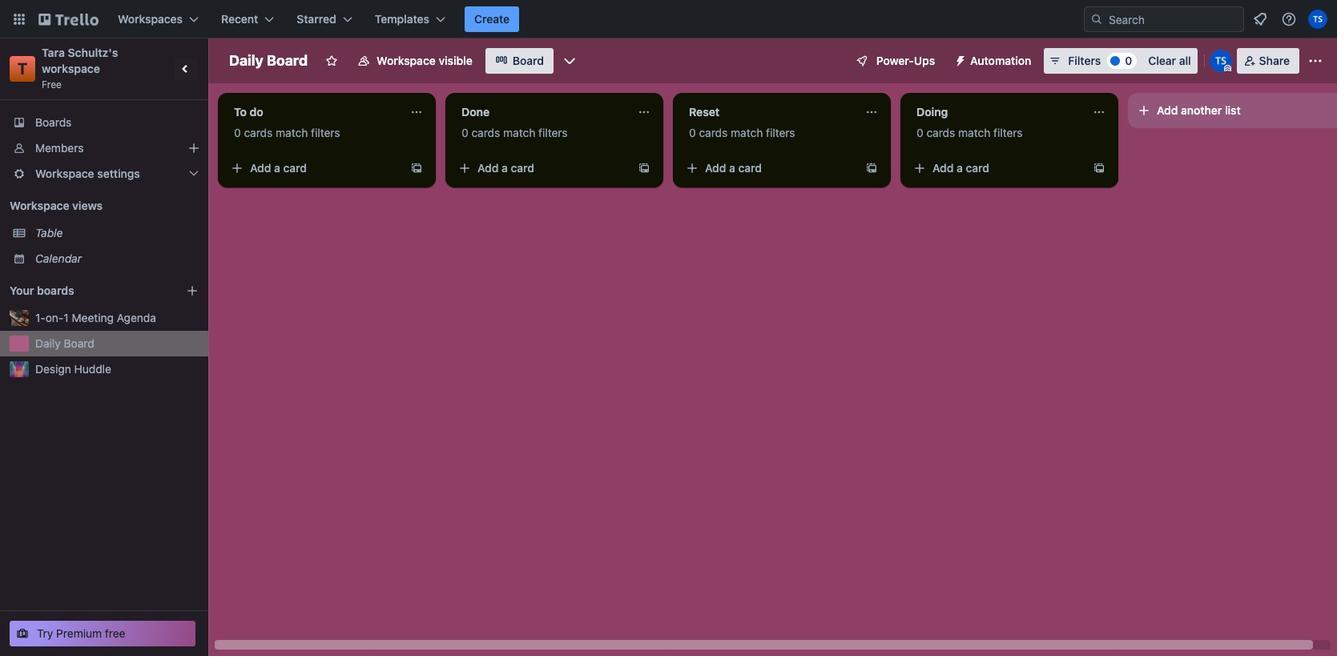 Task type: vqa. For each thing, say whether or not it's contained in the screenshot.
4th Add a card from the left
yes



Task type: describe. For each thing, give the bounding box(es) containing it.
0 left clear
[[1125, 54, 1133, 67]]

power-ups
[[877, 54, 935, 67]]

filters for done
[[539, 126, 568, 139]]

your boards with 3 items element
[[10, 281, 162, 301]]

Reset text field
[[680, 99, 856, 125]]

done
[[462, 105, 490, 119]]

a for doing
[[957, 161, 963, 175]]

meeting
[[72, 311, 114, 325]]

0 for doing
[[917, 126, 924, 139]]

1 card from the left
[[283, 161, 307, 175]]

add board image
[[186, 285, 199, 297]]

0 horizontal spatial board
[[64, 337, 94, 350]]

back to home image
[[38, 6, 99, 32]]

premium
[[56, 627, 102, 640]]

0 cards match filters for doing
[[917, 126, 1023, 139]]

open information menu image
[[1282, 11, 1298, 27]]

primary element
[[0, 0, 1338, 38]]

To do text field
[[224, 99, 401, 125]]

match for done
[[503, 126, 536, 139]]

tara schultz's workspace free
[[42, 46, 121, 91]]

to
[[234, 105, 247, 119]]

create from template… image for done
[[638, 162, 651, 175]]

match for reset
[[731, 126, 763, 139]]

power-
[[877, 54, 914, 67]]

match for to do
[[276, 126, 308, 139]]

1 a from the left
[[274, 161, 280, 175]]

filters for doing
[[994, 126, 1023, 139]]

create from template… image for doing
[[1093, 162, 1106, 175]]

0 horizontal spatial daily board
[[35, 337, 94, 350]]

0 cards match filters for done
[[462, 126, 568, 139]]

customize views image
[[562, 53, 578, 69]]

workspace visible button
[[348, 48, 482, 74]]

workspace visible
[[377, 54, 473, 67]]

0 for reset
[[689, 126, 696, 139]]

workspace
[[42, 62, 100, 75]]

workspaces button
[[108, 6, 208, 32]]

add another list button
[[1128, 93, 1338, 128]]

a for reset
[[729, 161, 736, 175]]

share button
[[1237, 48, 1300, 74]]

add a card button for doing
[[907, 155, 1087, 181]]

0 cards match filters for reset
[[689, 126, 796, 139]]

search image
[[1091, 13, 1104, 26]]

filters for to do
[[311, 126, 340, 139]]

calendar
[[35, 252, 82, 265]]

add for done
[[478, 161, 499, 175]]

0 vertical spatial tara schultz (taraschultz7) image
[[1309, 10, 1328, 29]]

recent
[[221, 12, 258, 26]]

cards for done
[[472, 126, 500, 139]]

match for doing
[[959, 126, 991, 139]]

workspace for workspace settings
[[35, 167, 94, 180]]

workspaces
[[118, 12, 183, 26]]

0 horizontal spatial tara schultz (taraschultz7) image
[[1210, 50, 1232, 72]]

boards link
[[0, 110, 208, 135]]

star or unstar board image
[[326, 54, 338, 67]]

design huddle
[[35, 362, 111, 376]]

create button
[[465, 6, 519, 32]]

boards
[[35, 115, 72, 129]]

list
[[1225, 103, 1241, 117]]

templates
[[375, 12, 430, 26]]

workspace for workspace visible
[[377, 54, 436, 67]]

card for reset
[[739, 161, 762, 175]]

visible
[[439, 54, 473, 67]]

t link
[[10, 56, 35, 82]]

1 add a card button from the left
[[224, 155, 404, 181]]

try premium free
[[37, 627, 125, 640]]

board link
[[486, 48, 554, 74]]

add a card button for done
[[452, 155, 632, 181]]

recent button
[[212, 6, 284, 32]]

table link
[[35, 225, 199, 241]]

try premium free button
[[10, 621, 196, 647]]

1-on-1 meeting agenda
[[35, 311, 156, 325]]

t
[[17, 59, 27, 78]]

Search field
[[1104, 7, 1244, 31]]



Task type: locate. For each thing, give the bounding box(es) containing it.
your
[[10, 284, 34, 297]]

add a card button down done text box
[[452, 155, 632, 181]]

card for done
[[511, 161, 535, 175]]

tara schultz's workspace link
[[42, 46, 121, 75]]

power-ups button
[[845, 48, 945, 74]]

0
[[1125, 54, 1133, 67], [234, 126, 241, 139], [462, 126, 469, 139], [689, 126, 696, 139], [917, 126, 924, 139]]

free
[[42, 79, 62, 91]]

1
[[64, 311, 69, 325]]

0 vertical spatial daily board
[[229, 52, 308, 69]]

Done text field
[[452, 99, 628, 125]]

automation button
[[948, 48, 1041, 74]]

0 horizontal spatial create from template… image
[[638, 162, 651, 175]]

a for done
[[502, 161, 508, 175]]

1 horizontal spatial board
[[267, 52, 308, 69]]

starred button
[[287, 6, 362, 32]]

board left customize views icon
[[513, 54, 544, 67]]

show menu image
[[1308, 53, 1324, 69]]

workspace inside dropdown button
[[35, 167, 94, 180]]

automation
[[971, 54, 1032, 67]]

this member is an admin of this board. image
[[1224, 65, 1232, 72]]

board inside text box
[[267, 52, 308, 69]]

add down reset
[[705, 161, 726, 175]]

4 filters from the left
[[994, 126, 1023, 139]]

4 a from the left
[[957, 161, 963, 175]]

tara schultz (taraschultz7) image
[[1309, 10, 1328, 29], [1210, 50, 1232, 72]]

starred
[[297, 12, 336, 26]]

1 add a card from the left
[[250, 161, 307, 175]]

create from template… image
[[410, 162, 423, 175]]

add left another
[[1157, 103, 1179, 117]]

board left star or unstar board image
[[267, 52, 308, 69]]

3 card from the left
[[739, 161, 762, 175]]

daily down the recent popup button
[[229, 52, 264, 69]]

4 cards from the left
[[927, 126, 956, 139]]

add a card down reset
[[705, 161, 762, 175]]

Board name text field
[[221, 48, 316, 74]]

add down doing
[[933, 161, 954, 175]]

cards for to do
[[244, 126, 273, 139]]

cards down do on the left of the page
[[244, 126, 273, 139]]

workspace up the 'table'
[[10, 199, 69, 212]]

0 cards match filters
[[234, 126, 340, 139], [462, 126, 568, 139], [689, 126, 796, 139], [917, 126, 1023, 139]]

filters down reset text field
[[766, 126, 796, 139]]

cards down doing
[[927, 126, 956, 139]]

create
[[474, 12, 510, 26]]

schultz's
[[68, 46, 118, 59]]

on-
[[46, 311, 64, 325]]

add for doing
[[933, 161, 954, 175]]

add inside 'button'
[[1157, 103, 1179, 117]]

add a card
[[250, 161, 307, 175], [478, 161, 535, 175], [705, 161, 762, 175], [933, 161, 990, 175]]

1-on-1 meeting agenda link
[[35, 310, 199, 326]]

add a card button for reset
[[680, 155, 859, 181]]

design
[[35, 362, 71, 376]]

cards for reset
[[699, 126, 728, 139]]

add a card button down to do text field
[[224, 155, 404, 181]]

board up design huddle
[[64, 337, 94, 350]]

1 vertical spatial daily
[[35, 337, 61, 350]]

daily board link
[[35, 336, 199, 352]]

table
[[35, 226, 63, 240]]

1 match from the left
[[276, 126, 308, 139]]

0 for to do
[[234, 126, 241, 139]]

clear all
[[1149, 54, 1192, 67]]

2 card from the left
[[511, 161, 535, 175]]

1 horizontal spatial daily
[[229, 52, 264, 69]]

filters down done text box
[[539, 126, 568, 139]]

2 add a card button from the left
[[452, 155, 632, 181]]

daily board down 1
[[35, 337, 94, 350]]

1-
[[35, 311, 46, 325]]

workspace
[[377, 54, 436, 67], [35, 167, 94, 180], [10, 199, 69, 212]]

a down 'doing' text box
[[957, 161, 963, 175]]

clear all button
[[1142, 48, 1198, 74]]

2 vertical spatial workspace
[[10, 199, 69, 212]]

ups
[[914, 54, 935, 67]]

tara schultz (taraschultz7) image right open information menu 'icon'
[[1309, 10, 1328, 29]]

add for reset
[[705, 161, 726, 175]]

card down 'doing' text box
[[966, 161, 990, 175]]

to do
[[234, 105, 263, 119]]

match
[[276, 126, 308, 139], [503, 126, 536, 139], [731, 126, 763, 139], [959, 126, 991, 139]]

cards
[[244, 126, 273, 139], [472, 126, 500, 139], [699, 126, 728, 139], [927, 126, 956, 139]]

card down reset text field
[[739, 161, 762, 175]]

all
[[1179, 54, 1192, 67]]

workspace settings button
[[0, 161, 208, 187]]

2 horizontal spatial create from template… image
[[1093, 162, 1106, 175]]

add a card for doing
[[933, 161, 990, 175]]

filters
[[311, 126, 340, 139], [539, 126, 568, 139], [766, 126, 796, 139], [994, 126, 1023, 139]]

3 add a card button from the left
[[680, 155, 859, 181]]

1 horizontal spatial tara schultz (taraschultz7) image
[[1309, 10, 1328, 29]]

2 filters from the left
[[539, 126, 568, 139]]

2 add a card from the left
[[478, 161, 535, 175]]

daily board
[[229, 52, 308, 69], [35, 337, 94, 350]]

Doing text field
[[907, 99, 1084, 125]]

3 cards from the left
[[699, 126, 728, 139]]

try
[[37, 627, 53, 640]]

match down done text box
[[503, 126, 536, 139]]

filters down 'doing' text box
[[994, 126, 1023, 139]]

filters for reset
[[766, 126, 796, 139]]

templates button
[[365, 6, 455, 32]]

daily up design
[[35, 337, 61, 350]]

3 match from the left
[[731, 126, 763, 139]]

0 vertical spatial workspace
[[377, 54, 436, 67]]

0 down to on the left of the page
[[234, 126, 241, 139]]

card down to do text field
[[283, 161, 307, 175]]

members
[[35, 141, 84, 155]]

0 down done
[[462, 126, 469, 139]]

workspace views
[[10, 199, 103, 212]]

add a card for done
[[478, 161, 535, 175]]

your boards
[[10, 284, 74, 297]]

3 a from the left
[[729, 161, 736, 175]]

filters down to do text field
[[311, 126, 340, 139]]

0 for done
[[462, 126, 469, 139]]

create from template… image
[[638, 162, 651, 175], [866, 162, 878, 175], [1093, 162, 1106, 175]]

0 notifications image
[[1251, 10, 1270, 29]]

cards for doing
[[927, 126, 956, 139]]

reset
[[689, 105, 720, 119]]

share
[[1260, 54, 1290, 67]]

daily board down the recent popup button
[[229, 52, 308, 69]]

card
[[283, 161, 307, 175], [511, 161, 535, 175], [739, 161, 762, 175], [966, 161, 990, 175]]

workspace navigation collapse icon image
[[175, 58, 197, 80]]

0 cards match filters down to do text field
[[234, 126, 340, 139]]

add a card button
[[224, 155, 404, 181], [452, 155, 632, 181], [680, 155, 859, 181], [907, 155, 1087, 181]]

2 a from the left
[[502, 161, 508, 175]]

a down to do text field
[[274, 161, 280, 175]]

2 match from the left
[[503, 126, 536, 139]]

add a card down do on the left of the page
[[250, 161, 307, 175]]

add down do on the left of the page
[[250, 161, 271, 175]]

1 vertical spatial daily board
[[35, 337, 94, 350]]

add a card down done
[[478, 161, 535, 175]]

add a card down doing
[[933, 161, 990, 175]]

1 create from template… image from the left
[[638, 162, 651, 175]]

tara schultz (taraschultz7) image right all
[[1210, 50, 1232, 72]]

tara
[[42, 46, 65, 59]]

cards down done
[[472, 126, 500, 139]]

add a card for reset
[[705, 161, 762, 175]]

add
[[1157, 103, 1179, 117], [250, 161, 271, 175], [478, 161, 499, 175], [705, 161, 726, 175], [933, 161, 954, 175]]

workspace down members
[[35, 167, 94, 180]]

3 add a card from the left
[[705, 161, 762, 175]]

0 vertical spatial daily
[[229, 52, 264, 69]]

doing
[[917, 105, 948, 119]]

2 0 cards match filters from the left
[[462, 126, 568, 139]]

board
[[267, 52, 308, 69], [513, 54, 544, 67], [64, 337, 94, 350]]

1 cards from the left
[[244, 126, 273, 139]]

0 cards match filters down done text box
[[462, 126, 568, 139]]

daily inside board name text box
[[229, 52, 264, 69]]

3 0 cards match filters from the left
[[689, 126, 796, 139]]

add down done
[[478, 161, 499, 175]]

members link
[[0, 135, 208, 161]]

workspace settings
[[35, 167, 140, 180]]

4 0 cards match filters from the left
[[917, 126, 1023, 139]]

0 horizontal spatial daily
[[35, 337, 61, 350]]

boards
[[37, 284, 74, 297]]

1 filters from the left
[[311, 126, 340, 139]]

daily board inside board name text box
[[229, 52, 308, 69]]

clear
[[1149, 54, 1177, 67]]

3 filters from the left
[[766, 126, 796, 139]]

match down 'doing' text box
[[959, 126, 991, 139]]

workspace down templates popup button
[[377, 54, 436, 67]]

sm image
[[948, 48, 971, 71]]

a
[[274, 161, 280, 175], [502, 161, 508, 175], [729, 161, 736, 175], [957, 161, 963, 175]]

0 cards match filters down 'doing' text box
[[917, 126, 1023, 139]]

free
[[105, 627, 125, 640]]

1 vertical spatial tara schultz (taraschultz7) image
[[1210, 50, 1232, 72]]

create from template… image for reset
[[866, 162, 878, 175]]

4 add a card from the left
[[933, 161, 990, 175]]

workspace inside button
[[377, 54, 436, 67]]

add another list
[[1157, 103, 1241, 117]]

daily
[[229, 52, 264, 69], [35, 337, 61, 350]]

1 horizontal spatial create from template… image
[[866, 162, 878, 175]]

0 down reset
[[689, 126, 696, 139]]

0 down doing
[[917, 126, 924, 139]]

another
[[1181, 103, 1223, 117]]

match down to do text field
[[276, 126, 308, 139]]

huddle
[[74, 362, 111, 376]]

card down done text box
[[511, 161, 535, 175]]

settings
[[97, 167, 140, 180]]

0 cards match filters down reset text field
[[689, 126, 796, 139]]

0 cards match filters for to do
[[234, 126, 340, 139]]

1 vertical spatial workspace
[[35, 167, 94, 180]]

1 0 cards match filters from the left
[[234, 126, 340, 139]]

3 create from template… image from the left
[[1093, 162, 1106, 175]]

calendar link
[[35, 251, 199, 267]]

a down done text box
[[502, 161, 508, 175]]

workspace for workspace views
[[10, 199, 69, 212]]

cards down reset
[[699, 126, 728, 139]]

2 horizontal spatial board
[[513, 54, 544, 67]]

card for doing
[[966, 161, 990, 175]]

1 horizontal spatial daily board
[[229, 52, 308, 69]]

4 add a card button from the left
[[907, 155, 1087, 181]]

views
[[72, 199, 103, 212]]

4 card from the left
[[966, 161, 990, 175]]

agenda
[[117, 311, 156, 325]]

design huddle link
[[35, 361, 199, 377]]

do
[[250, 105, 263, 119]]

2 create from template… image from the left
[[866, 162, 878, 175]]

4 match from the left
[[959, 126, 991, 139]]

filters
[[1069, 54, 1101, 67]]

add a card button down reset text field
[[680, 155, 859, 181]]

2 cards from the left
[[472, 126, 500, 139]]

add a card button down 'doing' text box
[[907, 155, 1087, 181]]

match down reset text field
[[731, 126, 763, 139]]

a down reset text field
[[729, 161, 736, 175]]



